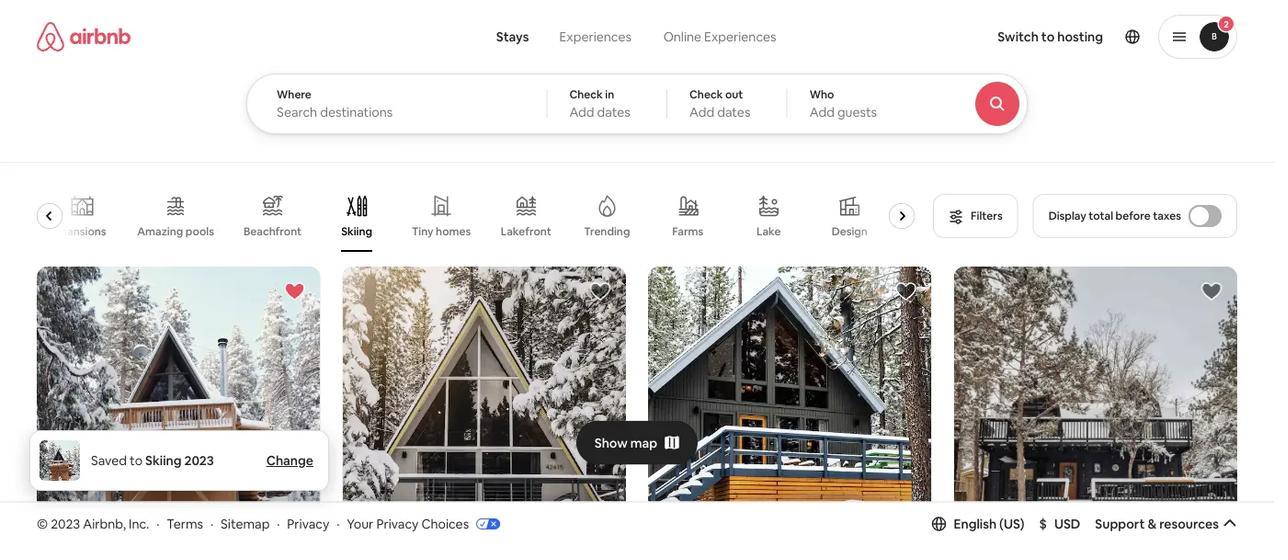 Task type: locate. For each thing, give the bounding box(es) containing it.
to
[[1042, 29, 1055, 45], [130, 452, 143, 469]]

add down "experiences" button on the top of page
[[570, 104, 595, 120]]

2 add from the left
[[690, 104, 715, 120]]

dates
[[597, 104, 631, 120], [718, 104, 751, 120]]

stays
[[496, 29, 529, 45]]

0 horizontal spatial privacy
[[287, 516, 329, 532]]

1 horizontal spatial to
[[1042, 29, 1055, 45]]

mansions
[[58, 224, 106, 239]]

dates inside check in add dates
[[597, 104, 631, 120]]

2 add to wishlist: big bear lake, california image from the left
[[895, 280, 917, 303]]

tiny
[[412, 224, 434, 239]]

·
[[157, 516, 160, 532], [211, 516, 214, 532], [277, 516, 280, 532], [337, 516, 340, 532]]

1 horizontal spatial 2023
[[184, 452, 214, 469]]

add inside check in add dates
[[570, 104, 595, 120]]

0 horizontal spatial check
[[570, 87, 603, 102]]

1 privacy from the left
[[287, 516, 329, 532]]

add down online experiences
[[690, 104, 715, 120]]

None search field
[[246, 0, 1078, 134]]

1 vertical spatial skiing
[[145, 452, 182, 469]]

total
[[1089, 209, 1114, 223]]

1 horizontal spatial experiences
[[705, 29, 777, 45]]

3 · from the left
[[277, 516, 280, 532]]

0 horizontal spatial add to wishlist: big bear lake, california image
[[589, 280, 612, 303]]

0 horizontal spatial experiences
[[560, 29, 632, 45]]

group
[[37, 180, 922, 252], [37, 267, 320, 536], [343, 267, 626, 536], [648, 267, 932, 536], [954, 267, 1238, 536]]

0 vertical spatial to
[[1042, 29, 1055, 45]]

add down who
[[810, 104, 835, 120]]

check
[[570, 87, 603, 102], [690, 87, 723, 102]]

Where field
[[277, 104, 517, 120]]

1 horizontal spatial add
[[690, 104, 715, 120]]

2 check from the left
[[690, 87, 723, 102]]

1 add from the left
[[570, 104, 595, 120]]

1 horizontal spatial privacy
[[377, 516, 419, 532]]

to inside "link"
[[1042, 29, 1055, 45]]

experiences right online
[[705, 29, 777, 45]]

2023 right ©
[[51, 516, 80, 532]]

check inside the 'check out add dates'
[[690, 87, 723, 102]]

2023
[[184, 452, 214, 469], [51, 516, 80, 532]]

map
[[631, 435, 658, 451]]

out
[[726, 87, 743, 102]]

add
[[570, 104, 595, 120], [690, 104, 715, 120], [810, 104, 835, 120]]

lake
[[757, 224, 781, 239]]

group containing mansions
[[37, 180, 922, 252]]

2 horizontal spatial add
[[810, 104, 835, 120]]

skiing left tiny
[[341, 224, 372, 239]]

stays tab panel
[[246, 74, 1078, 134]]

1 vertical spatial 2023
[[51, 516, 80, 532]]

support & resources
[[1096, 516, 1219, 532]]

1 add to wishlist: big bear lake, california image from the left
[[589, 280, 612, 303]]

1 horizontal spatial skiing
[[341, 224, 372, 239]]

check left out
[[690, 87, 723, 102]]

filters
[[971, 209, 1003, 223]]

1 experiences from the left
[[560, 29, 632, 45]]

saved to skiing 2023
[[91, 452, 214, 469]]

dates inside the 'check out add dates'
[[718, 104, 751, 120]]

dates down out
[[718, 104, 751, 120]]

0 vertical spatial skiing
[[341, 224, 372, 239]]

0 horizontal spatial dates
[[597, 104, 631, 120]]

display total before taxes button
[[1033, 194, 1238, 238]]

privacy
[[287, 516, 329, 532], [377, 516, 419, 532]]

0 horizontal spatial 2023
[[51, 516, 80, 532]]

1 check from the left
[[570, 87, 603, 102]]

resources
[[1160, 516, 1219, 532]]

experiences up in
[[560, 29, 632, 45]]

add inside the 'check out add dates'
[[690, 104, 715, 120]]

skiing inside group
[[341, 224, 372, 239]]

filters button
[[934, 194, 1019, 238]]

add to wishlist: big bear lake, california image
[[589, 280, 612, 303], [895, 280, 917, 303]]

support
[[1096, 516, 1145, 532]]

english (us)
[[954, 516, 1025, 532]]

0 horizontal spatial to
[[130, 452, 143, 469]]

switch to hosting
[[998, 29, 1104, 45]]

dates down in
[[597, 104, 631, 120]]

add inside who add guests
[[810, 104, 835, 120]]

2023 up terms
[[184, 452, 214, 469]]

1 dates from the left
[[597, 104, 631, 120]]

display total before taxes
[[1049, 209, 1182, 223]]

check left in
[[570, 87, 603, 102]]

skiing right saved at the left
[[145, 452, 182, 469]]

where
[[277, 87, 312, 102]]

switch
[[998, 29, 1039, 45]]

© 2023 airbnb, inc. ·
[[37, 516, 160, 532]]

design
[[832, 224, 868, 239]]

· right terms
[[211, 516, 214, 532]]

2
[[1224, 18, 1229, 30]]

privacy left your
[[287, 516, 329, 532]]

in
[[605, 87, 614, 102]]

profile element
[[821, 0, 1238, 74]]

1 vertical spatial to
[[130, 452, 143, 469]]

1 horizontal spatial dates
[[718, 104, 751, 120]]

1 horizontal spatial check
[[690, 87, 723, 102]]

skiing
[[341, 224, 372, 239], [145, 452, 182, 469]]

taxes
[[1153, 209, 1182, 223]]

your privacy choices link
[[347, 516, 500, 533]]

· right inc.
[[157, 516, 160, 532]]

· left privacy link
[[277, 516, 280, 532]]

to right switch
[[1042, 29, 1055, 45]]

change button
[[266, 452, 314, 469]]

0 horizontal spatial add
[[570, 104, 595, 120]]

add for check in add dates
[[570, 104, 595, 120]]

check inside check in add dates
[[570, 87, 603, 102]]

online
[[664, 29, 702, 45]]

before
[[1116, 209, 1151, 223]]

trending
[[584, 224, 630, 239]]

terms link
[[167, 516, 203, 532]]

2 dates from the left
[[718, 104, 751, 120]]

experiences
[[560, 29, 632, 45], [705, 29, 777, 45]]

©
[[37, 516, 48, 532]]

guests
[[838, 104, 877, 120]]

dates for check out add dates
[[718, 104, 751, 120]]

1 horizontal spatial add to wishlist: big bear lake, california image
[[895, 280, 917, 303]]

privacy right your
[[377, 516, 419, 532]]

to right saved at the left
[[130, 452, 143, 469]]

· left your
[[337, 516, 340, 532]]

amazing
[[137, 224, 183, 239]]

3 add from the left
[[810, 104, 835, 120]]



Task type: vqa. For each thing, say whether or not it's contained in the screenshot.
1st Check from the right
yes



Task type: describe. For each thing, give the bounding box(es) containing it.
check in add dates
[[570, 87, 631, 120]]

2 privacy from the left
[[377, 516, 419, 532]]

sitemap
[[221, 516, 270, 532]]

2 button
[[1159, 15, 1238, 59]]

support & resources button
[[1096, 516, 1238, 532]]

$ usd
[[1040, 516, 1081, 532]]

add for check out add dates
[[690, 104, 715, 120]]

to for hosting
[[1042, 29, 1055, 45]]

1 · from the left
[[157, 516, 160, 532]]

hosting
[[1058, 29, 1104, 45]]

display
[[1049, 209, 1087, 223]]

stays button
[[482, 18, 544, 55]]

check for check in add dates
[[570, 87, 603, 102]]

&
[[1148, 516, 1157, 532]]

0 horizontal spatial skiing
[[145, 452, 182, 469]]

(us)
[[1000, 516, 1025, 532]]

2 experiences from the left
[[705, 29, 777, 45]]

to for skiing
[[130, 452, 143, 469]]

tiny homes
[[412, 224, 471, 239]]

4 · from the left
[[337, 516, 340, 532]]

change
[[266, 452, 314, 469]]

farms
[[672, 224, 704, 239]]

airbnb,
[[83, 516, 126, 532]]

pools
[[186, 224, 214, 239]]

choices
[[422, 516, 469, 532]]

sitemap link
[[221, 516, 270, 532]]

homes
[[436, 224, 471, 239]]

check out add dates
[[690, 87, 751, 120]]

online experiences link
[[647, 18, 793, 55]]

terms · sitemap · privacy
[[167, 516, 329, 532]]

terms
[[167, 516, 203, 532]]

english
[[954, 516, 997, 532]]

add to wishlist: big bear, california image
[[1201, 280, 1223, 303]]

switch to hosting link
[[987, 17, 1115, 56]]

remove from wishlist: running springs, california image
[[284, 280, 306, 303]]

show map
[[595, 435, 658, 451]]

usd
[[1055, 516, 1081, 532]]

who add guests
[[810, 87, 877, 120]]

2 · from the left
[[211, 516, 214, 532]]

online experiences
[[664, 29, 777, 45]]

dates for check in add dates
[[597, 104, 631, 120]]

privacy link
[[287, 516, 329, 532]]

0 vertical spatial 2023
[[184, 452, 214, 469]]

english (us) button
[[932, 516, 1025, 532]]

who
[[810, 87, 835, 102]]

show
[[595, 435, 628, 451]]

show map button
[[576, 421, 698, 465]]

what can we help you find? tab list
[[482, 18, 647, 55]]

amazing pools
[[137, 224, 214, 239]]

inc.
[[129, 516, 149, 532]]

lakefront
[[501, 224, 552, 239]]

your
[[347, 516, 374, 532]]

saved
[[91, 452, 127, 469]]

experiences button
[[544, 18, 647, 55]]

$
[[1040, 516, 1047, 532]]

experiences inside button
[[560, 29, 632, 45]]

your privacy choices
[[347, 516, 469, 532]]

check for check out add dates
[[690, 87, 723, 102]]

none search field containing stays
[[246, 0, 1078, 134]]

beachfront
[[244, 224, 302, 239]]



